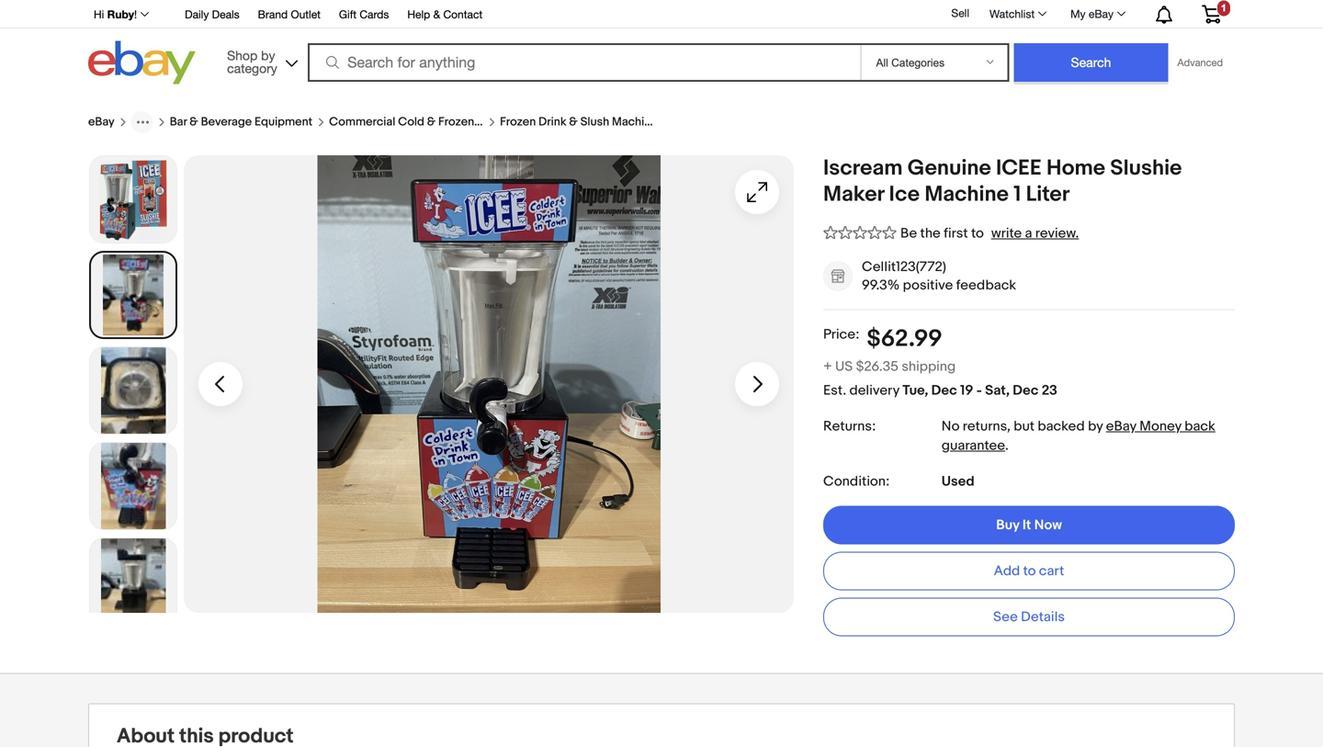 Task type: vqa. For each thing, say whether or not it's contained in the screenshot.
+
yes



Task type: locate. For each thing, give the bounding box(es) containing it.
dec
[[932, 383, 957, 399], [1013, 383, 1039, 399]]

1
[[1221, 2, 1227, 14], [1014, 182, 1021, 208]]

backed
[[1038, 418, 1085, 435]]

deals
[[212, 8, 240, 21]]

0 horizontal spatial 1
[[1014, 182, 1021, 208]]

1 horizontal spatial frozen
[[500, 115, 536, 129]]

1 dec from the left
[[932, 383, 957, 399]]

1 inside iscream genuine icee home slushie maker ice machine 1 liter
[[1014, 182, 1021, 208]]

money
[[1140, 418, 1182, 435]]

+
[[824, 359, 832, 375]]

None submit
[[1014, 43, 1169, 82]]

returns:
[[824, 418, 876, 435]]

0 vertical spatial ebay
[[1089, 7, 1114, 20]]

watchlist
[[990, 7, 1035, 20]]

dec left 23 in the bottom of the page
[[1013, 383, 1039, 399]]

ebay inside account navigation
[[1089, 7, 1114, 20]]

cold
[[398, 115, 425, 129]]

!
[[134, 8, 137, 21]]

it
[[1023, 517, 1032, 534]]

buy it now link
[[824, 506, 1235, 545]]

by right shop
[[261, 48, 275, 63]]

my
[[1071, 7, 1086, 20]]

0 horizontal spatial dec
[[932, 383, 957, 399]]

by inside shop by category
[[261, 48, 275, 63]]

cart
[[1039, 563, 1065, 580]]

none submit inside shop by category banner
[[1014, 43, 1169, 82]]

shipping
[[902, 359, 956, 375]]

ebay inside ebay money back guarantee
[[1106, 418, 1137, 435]]

beverage
[[201, 115, 252, 129], [477, 115, 528, 129]]

slush
[[581, 115, 610, 129]]

&
[[433, 8, 440, 21], [190, 115, 198, 129], [427, 115, 436, 129], [569, 115, 578, 129]]

my ebay link
[[1061, 3, 1134, 25]]

ebay left money
[[1106, 418, 1137, 435]]

1 vertical spatial by
[[1088, 418, 1103, 435]]

frozen drink & slush machines link
[[500, 115, 664, 129]]

picture 3 of 10 image
[[90, 443, 176, 529]]

gift
[[339, 8, 357, 21]]

sell link
[[943, 7, 978, 19]]

the
[[920, 225, 941, 242]]

first
[[944, 225, 968, 242]]

to right first
[[971, 225, 984, 242]]

0 horizontal spatial beverage
[[201, 115, 252, 129]]

picture 4 of 10 image
[[90, 539, 176, 625]]

23
[[1042, 383, 1058, 399]]

bar
[[170, 115, 187, 129]]

& right cold
[[427, 115, 436, 129]]

1 up the advanced
[[1221, 2, 1227, 14]]

dec left 19
[[932, 383, 957, 399]]

by right backed
[[1088, 418, 1103, 435]]

sell
[[952, 7, 970, 19]]

2 vertical spatial ebay
[[1106, 418, 1137, 435]]

beverage right bar on the top of the page
[[201, 115, 252, 129]]

1 left liter
[[1014, 182, 1021, 208]]

& right bar on the top of the page
[[190, 115, 198, 129]]

1 horizontal spatial dec
[[1013, 383, 1039, 399]]

& right drink
[[569, 115, 578, 129]]

frozen left drink
[[500, 115, 536, 129]]

dispensers
[[531, 115, 592, 129]]

0 vertical spatial to
[[971, 225, 984, 242]]

ebay
[[1089, 7, 1114, 20], [88, 115, 115, 129], [1106, 418, 1137, 435]]

back
[[1185, 418, 1216, 435]]

1 horizontal spatial 1
[[1221, 2, 1227, 14]]

beverage left drink
[[477, 115, 528, 129]]

maker
[[824, 182, 884, 208]]

frozen right cold
[[438, 115, 474, 129]]

commercial cold & frozen beverage dispensers
[[329, 115, 592, 129]]

write a review. link
[[992, 225, 1079, 242]]

to
[[971, 225, 984, 242], [1024, 563, 1036, 580]]

.
[[1006, 438, 1009, 454]]

positive
[[903, 277, 953, 294]]

drink
[[539, 115, 567, 129]]

ice genuine icee countertop slushie making machine tested works - picture 1 of 10 image
[[184, 155, 794, 613]]

details
[[1021, 609, 1065, 626]]

0 vertical spatial 1
[[1221, 2, 1227, 14]]

0 horizontal spatial by
[[261, 48, 275, 63]]

by
[[261, 48, 275, 63], [1088, 418, 1103, 435]]

& right help
[[433, 8, 440, 21]]

daily
[[185, 8, 209, 21]]

see details link
[[824, 598, 1235, 637]]

1 frozen from the left
[[438, 115, 474, 129]]

outlet
[[291, 8, 321, 21]]

but
[[1014, 418, 1035, 435]]

frozen
[[438, 115, 474, 129], [500, 115, 536, 129]]

1 horizontal spatial to
[[1024, 563, 1036, 580]]

1 link
[[1191, 0, 1233, 26]]

tue,
[[903, 383, 929, 399]]

category
[[227, 61, 277, 76]]

machine
[[925, 182, 1009, 208]]

brand outlet
[[258, 8, 321, 21]]

cards
[[360, 8, 389, 21]]

1 horizontal spatial beverage
[[477, 115, 528, 129]]

help & contact
[[408, 8, 483, 21]]

daily deals
[[185, 8, 240, 21]]

1 vertical spatial ebay
[[88, 115, 115, 129]]

frozen drink & slush machines
[[500, 115, 664, 129]]

cellit123 99.3% positive feedback image
[[824, 262, 852, 290]]

0 horizontal spatial frozen
[[438, 115, 474, 129]]

hi
[[94, 8, 104, 21]]

1 vertical spatial 1
[[1014, 182, 1021, 208]]

99.3%
[[862, 277, 900, 294]]

iscream genuine icee home slushie maker ice machine 1 liter
[[824, 155, 1182, 208]]

ebay left bar on the top of the page
[[88, 115, 115, 129]]

0 vertical spatial by
[[261, 48, 275, 63]]

ebay right my
[[1089, 7, 1114, 20]]

genuine
[[908, 155, 992, 182]]

to left cart
[[1024, 563, 1036, 580]]

sat,
[[985, 383, 1010, 399]]

ebay link
[[88, 115, 115, 129]]

buy it now
[[997, 517, 1062, 534]]

help & contact link
[[408, 5, 483, 25]]

1 horizontal spatial by
[[1088, 418, 1103, 435]]

brand outlet link
[[258, 5, 321, 25]]



Task type: describe. For each thing, give the bounding box(es) containing it.
2 frozen from the left
[[500, 115, 536, 129]]

advanced link
[[1169, 44, 1233, 81]]

condition:
[[824, 474, 890, 490]]

$62.99 main content
[[88, 89, 1235, 673]]

commercial
[[329, 115, 396, 129]]

help
[[408, 8, 430, 21]]

gift cards link
[[339, 5, 389, 25]]

Search for anything text field
[[311, 45, 857, 80]]

machines
[[612, 115, 664, 129]]

brand
[[258, 8, 288, 21]]

daily deals link
[[185, 5, 240, 25]]

be the first to write the review. image
[[824, 222, 897, 242]]

cellit123(772) 99.3% positive feedback
[[862, 259, 1017, 294]]

2 beverage from the left
[[477, 115, 528, 129]]

shop
[[227, 48, 258, 63]]

0 horizontal spatial to
[[971, 225, 984, 242]]

bar & beverage equipment
[[170, 115, 313, 129]]

advanced
[[1178, 57, 1223, 68]]

home
[[1047, 155, 1106, 182]]

1 vertical spatial to
[[1024, 563, 1036, 580]]

write
[[992, 225, 1022, 242]]

now
[[1035, 517, 1062, 534]]

& inside help & contact link
[[433, 8, 440, 21]]

ebay money back guarantee
[[942, 418, 1216, 454]]

icee
[[996, 155, 1042, 182]]

my ebay
[[1071, 7, 1114, 20]]

delivery
[[850, 383, 900, 399]]

ice
[[889, 182, 920, 208]]

add to cart link
[[824, 552, 1235, 591]]

add
[[994, 563, 1020, 580]]

ebay for ebay money back guarantee
[[1106, 418, 1137, 435]]

slushie
[[1111, 155, 1182, 182]]

no
[[942, 418, 960, 435]]

gift cards
[[339, 8, 389, 21]]

stock photo image
[[90, 156, 176, 243]]

see
[[994, 609, 1018, 626]]

cellit123(772)
[[862, 259, 947, 275]]

shop by category
[[227, 48, 277, 76]]

ruby
[[107, 8, 134, 21]]

ebay money back guarantee link
[[942, 418, 1216, 454]]

be the first to write a review.
[[901, 225, 1079, 242]]

guarantee
[[942, 438, 1006, 454]]

a
[[1025, 225, 1033, 242]]

watchlist link
[[980, 3, 1055, 25]]

shop by category banner
[[84, 0, 1235, 89]]

buy
[[997, 517, 1020, 534]]

see details
[[994, 609, 1065, 626]]

picture 2 of 10 image
[[90, 347, 176, 434]]

2 dec from the left
[[1013, 383, 1039, 399]]

$26.35
[[856, 359, 899, 375]]

by inside $62.99 "main content"
[[1088, 418, 1103, 435]]

returns,
[[963, 418, 1011, 435]]

account navigation
[[84, 0, 1235, 28]]

add to cart
[[994, 563, 1065, 580]]

picture 1 of 10 image
[[91, 253, 176, 337]]

liter
[[1026, 182, 1070, 208]]

ebay for ebay
[[88, 115, 115, 129]]

hi ruby !
[[94, 8, 137, 21]]

1 inside account navigation
[[1221, 2, 1227, 14]]

bar & beverage equipment link
[[170, 115, 313, 129]]

no returns, but backed by
[[942, 418, 1106, 435]]

$62.99
[[867, 325, 943, 353]]

price:
[[824, 326, 860, 343]]

price: $62.99 + us $26.35 shipping est. delivery tue, dec 19 - sat, dec 23
[[824, 325, 1058, 399]]

be
[[901, 225, 917, 242]]

shop by category button
[[219, 41, 302, 80]]

1 beverage from the left
[[201, 115, 252, 129]]

iscream
[[824, 155, 903, 182]]

equipment
[[255, 115, 313, 129]]

feedback
[[956, 277, 1017, 294]]

us
[[835, 359, 853, 375]]

review.
[[1036, 225, 1079, 242]]

est.
[[824, 383, 847, 399]]

-
[[977, 383, 982, 399]]

contact
[[443, 8, 483, 21]]

used
[[942, 474, 975, 490]]



